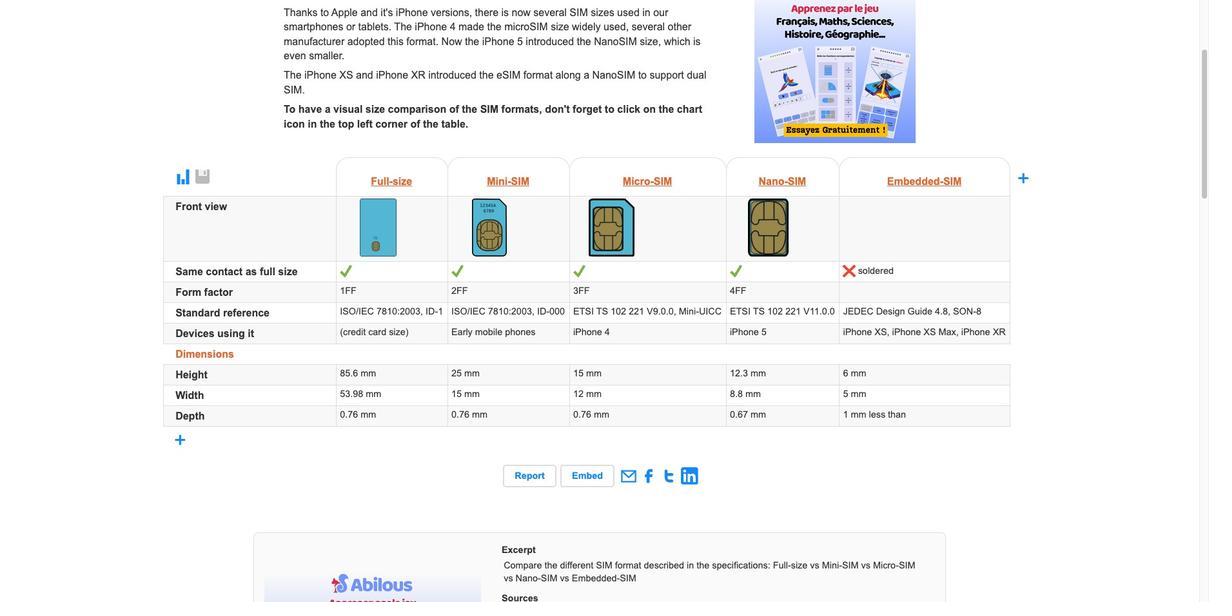 Task type: locate. For each thing, give the bounding box(es) containing it.
0 vertical spatial the
[[394, 21, 412, 32]]

size inside excerpt compare the different sim format described in the specifications: full-size vs mini-sim vs micro-sim vs nano-sim vs embedded-sim
[[791, 560, 808, 570]]

5
[[517, 36, 523, 47], [762, 327, 767, 338], [843, 389, 848, 399]]

is left now at the left top
[[501, 7, 509, 18]]

2 ts from the left
[[753, 307, 765, 317]]

now
[[512, 7, 531, 18]]

2 vertical spatial to
[[605, 104, 615, 115]]

size
[[551, 21, 569, 32], [366, 104, 385, 115], [393, 176, 412, 187], [278, 266, 298, 277], [791, 560, 808, 570]]

ts up "iphone 5" on the bottom right of the page
[[753, 307, 765, 317]]

1 221 from the left
[[629, 307, 644, 317]]

2 id- from the left
[[537, 307, 550, 317]]

the up this at the top of the page
[[394, 21, 412, 32]]

0 horizontal spatial to
[[320, 7, 329, 18]]

0.76 down 25
[[451, 410, 470, 420]]

0 horizontal spatial +
[[174, 429, 186, 452]]

1 horizontal spatial xs
[[924, 327, 936, 338]]

0.76 mm down 12 mm
[[573, 410, 609, 420]]

1 vertical spatial and
[[356, 70, 373, 81]]

0 horizontal spatial 221
[[629, 307, 644, 317]]

0 horizontal spatial in
[[308, 118, 317, 129]]

0 horizontal spatial 15 mm
[[451, 389, 480, 399]]

7810:2003, for 1
[[377, 307, 423, 317]]

1 vertical spatial 4
[[605, 327, 610, 338]]

v11.0.0
[[804, 307, 835, 317]]

yes up 4ff
[[742, 266, 758, 276]]

and inside thanks to apple and it's iphone versions, there is now several sim sizes used in our smartphones or tablets. the iphone 4 made the microsim size widely used, several other manufacturer adopted this format. now the iphone 5 introduced the nanosim size, which is even smaller.
[[361, 7, 378, 18]]

0.67 mm
[[730, 410, 766, 420]]

to inside thanks to apple and it's iphone versions, there is now several sim sizes used in our smartphones or tablets. the iphone 4 made the microsim size widely used, several other manufacturer adopted this format. now the iphone 5 introduced the nanosim size, which is even smaller.
[[320, 7, 329, 18]]

0 horizontal spatial introduced
[[428, 70, 477, 81]]

icon
[[284, 118, 305, 129]]

corner
[[375, 118, 408, 129]]

1 vertical spatial a
[[325, 104, 331, 115]]

a inside to have a visual size comparison of the sim formats, don't forget to click on the chart icon in the top left corner of the table.
[[325, 104, 331, 115]]

design
[[876, 307, 905, 317]]

sim.
[[284, 84, 305, 95]]

0 horizontal spatial 5
[[517, 36, 523, 47]]

25
[[451, 369, 462, 379]]

nano- inside excerpt compare the different sim format described in the specifications: full-size vs mini-sim vs micro-sim vs nano-sim vs embedded-sim
[[516, 573, 541, 583]]

the
[[394, 21, 412, 32], [284, 70, 302, 81]]

0 vertical spatial +
[[1018, 167, 1030, 190]]

0 vertical spatial 1
[[438, 307, 443, 317]]

size)
[[389, 327, 409, 338]]

1 vertical spatial mini-
[[679, 307, 699, 317]]

0 horizontal spatial the
[[284, 70, 302, 81]]

etsi
[[573, 307, 594, 317], [730, 307, 751, 317]]

0 vertical spatial 15 mm
[[573, 369, 602, 379]]

nanosim inside thanks to apple and it's iphone versions, there is now several sim sizes used in our smartphones or tablets. the iphone 4 made the microsim size widely used, several other manufacturer adopted this format. now the iphone 5 introduced the nanosim size, which is even smaller.
[[594, 36, 637, 47]]

of down "comparison"
[[410, 118, 420, 129]]

1 vertical spatial is
[[693, 36, 701, 47]]

xs
[[339, 70, 353, 81], [924, 327, 936, 338]]

1 horizontal spatial id-
[[537, 307, 550, 317]]

1ff
[[340, 286, 356, 296]]

0 vertical spatial xr
[[411, 70, 425, 81]]

iso/iec up (credit
[[340, 307, 374, 317]]

0 vertical spatial to
[[320, 7, 329, 18]]

0 vertical spatial nano-
[[759, 176, 788, 187]]

and inside the iphone xs and iphone xr introduced the esim format along a nanosim to support dual sim.
[[356, 70, 373, 81]]

to up smartphones
[[320, 7, 329, 18]]

1 horizontal spatial 15 mm
[[573, 369, 602, 379]]

15 mm down 25 mm
[[451, 389, 480, 399]]

is right which
[[693, 36, 701, 47]]

1 horizontal spatial micro-
[[873, 560, 899, 570]]

7810:2003, up size)
[[377, 307, 423, 317]]

front
[[176, 201, 202, 212]]

along
[[556, 70, 581, 81]]

6
[[843, 369, 848, 379]]

1 horizontal spatial the
[[394, 21, 412, 32]]

embedded-
[[887, 176, 943, 187], [572, 573, 620, 583]]

iphone down this at the top of the page
[[376, 70, 408, 81]]

xs inside the iphone xs and iphone xr introduced the esim format along a nanosim to support dual sim.
[[339, 70, 353, 81]]

0.76 mm
[[340, 410, 376, 420], [451, 410, 488, 420], [573, 410, 609, 420]]

etsi down 4ff
[[730, 307, 751, 317]]

factor
[[204, 287, 233, 298]]

several up the size,
[[632, 21, 665, 32]]

in right the described
[[687, 560, 694, 570]]

xr right max,
[[993, 327, 1006, 338]]

to have a visual size comparison of the sim formats, don't forget to click on the chart icon in the top left corner of the table.
[[284, 104, 702, 129]]

id- for 000
[[537, 307, 550, 317]]

the inside the iphone xs and iphone xr introduced the esim format along a nanosim to support dual sim.
[[284, 70, 302, 81]]

specifications:
[[712, 560, 771, 570]]

1 horizontal spatial in
[[643, 7, 651, 18]]

1 horizontal spatial 15
[[573, 369, 584, 379]]

2 horizontal spatial mini-
[[822, 560, 842, 570]]

microsim
[[504, 21, 548, 32]]

to inside the iphone xs and iphone xr introduced the esim format along a nanosim to support dual sim.
[[638, 70, 647, 81]]

0 vertical spatial in
[[643, 7, 651, 18]]

introduced inside the iphone xs and iphone xr introduced the esim format along a nanosim to support dual sim.
[[428, 70, 477, 81]]

1 vertical spatial to
[[638, 70, 647, 81]]

in down the have
[[308, 118, 317, 129]]

2 0.76 mm from the left
[[451, 410, 488, 420]]

0 horizontal spatial 102
[[611, 307, 626, 317]]

2 7810:2003, from the left
[[488, 307, 535, 317]]

2 vertical spatial in
[[687, 560, 694, 570]]

the down made
[[465, 36, 479, 47]]

uicc
[[699, 307, 722, 317]]

2 etsi from the left
[[730, 307, 751, 317]]

2 221 from the left
[[786, 307, 801, 317]]

3ff
[[573, 286, 590, 296]]

1 vertical spatial 5
[[762, 327, 767, 338]]

0 vertical spatial mini-
[[487, 176, 511, 187]]

5 inside thanks to apple and it's iphone versions, there is now several sim sizes used in our smartphones or tablets. the iphone 4 made the microsim size widely used, several other manufacturer adopted this format. now the iphone 5 introduced the nanosim size, which is even smaller.
[[517, 36, 523, 47]]

mini-sim link
[[487, 176, 529, 187]]

id- for 1
[[426, 307, 438, 317]]

in left the our on the right of page
[[643, 7, 651, 18]]

1 vertical spatial nanosim
[[592, 70, 635, 81]]

xr
[[411, 70, 425, 81], [993, 327, 1006, 338]]

0 vertical spatial 4
[[450, 21, 456, 32]]

+ for the right '+' button
[[1018, 167, 1030, 190]]

ts up iphone 4
[[596, 307, 608, 317]]

0 vertical spatial 5
[[517, 36, 523, 47]]

form
[[176, 287, 201, 298]]

xr up "comparison"
[[411, 70, 425, 81]]

0 vertical spatial format
[[524, 70, 553, 81]]

1 mm less than
[[843, 410, 906, 420]]

1 iso/iec from the left
[[340, 307, 374, 317]]

1 7810:2003, from the left
[[377, 307, 423, 317]]

several up microsim
[[534, 7, 567, 18]]

described
[[644, 560, 684, 570]]

and down the adopted
[[356, 70, 373, 81]]

yes
[[352, 266, 368, 276], [464, 266, 480, 276], [586, 266, 602, 276], [742, 266, 758, 276]]

0 vertical spatial nanosim
[[594, 36, 637, 47]]

0 horizontal spatial etsi
[[573, 307, 594, 317]]

1 horizontal spatial 5
[[762, 327, 767, 338]]

in inside to have a visual size comparison of the sim formats, don't forget to click on the chart icon in the top left corner of the table.
[[308, 118, 317, 129]]

1 horizontal spatial 1
[[843, 410, 848, 420]]

1 horizontal spatial introduced
[[526, 36, 574, 47]]

221 left v11.0.0
[[786, 307, 801, 317]]

other
[[668, 21, 691, 32]]

1 horizontal spatial ts
[[753, 307, 765, 317]]

to left support
[[638, 70, 647, 81]]

7810:2003,
[[377, 307, 423, 317], [488, 307, 535, 317]]

1 horizontal spatial to
[[605, 104, 615, 115]]

introduced
[[526, 36, 574, 47], [428, 70, 477, 81]]

0 horizontal spatial xs
[[339, 70, 353, 81]]

iphone
[[396, 7, 428, 18], [415, 21, 447, 32], [482, 36, 514, 47], [304, 70, 337, 81], [376, 70, 408, 81], [573, 327, 602, 338], [730, 327, 759, 338], [843, 327, 872, 338], [892, 327, 921, 338], [961, 327, 990, 338]]

esim
[[497, 70, 521, 81]]

0.76 down 53.98
[[340, 410, 358, 420]]

0 horizontal spatial embedded-
[[572, 573, 620, 583]]

same contact as full size
[[176, 266, 298, 277]]

(credit
[[340, 327, 366, 338]]

max,
[[939, 327, 959, 338]]

formats,
[[501, 104, 542, 115]]

15 mm up 12 mm
[[573, 369, 602, 379]]

format right esim
[[524, 70, 553, 81]]

1 vertical spatial embedded-
[[572, 573, 620, 583]]

0 horizontal spatial ts
[[596, 307, 608, 317]]

etsi down the 3ff
[[573, 307, 594, 317]]

0 horizontal spatial format
[[524, 70, 553, 81]]

the left "top"
[[320, 118, 335, 129]]

report button
[[503, 465, 556, 487]]

0.76 mm down 53.98 mm
[[340, 410, 376, 420]]

yes up 2ff
[[464, 266, 480, 276]]

nanosim up click
[[592, 70, 635, 81]]

2 horizontal spatial to
[[638, 70, 647, 81]]

xs left max,
[[924, 327, 936, 338]]

4 up now
[[450, 21, 456, 32]]

size inside to have a visual size comparison of the sim formats, don't forget to click on the chart icon in the top left corner of the table.
[[366, 104, 385, 115]]

8.8 mm
[[730, 389, 761, 399]]

0 horizontal spatial micro-
[[623, 176, 654, 187]]

1 horizontal spatial full-
[[773, 560, 791, 570]]

1 horizontal spatial 4
[[605, 327, 610, 338]]

1 horizontal spatial 0.76 mm
[[451, 410, 488, 420]]

1 vertical spatial 15 mm
[[451, 389, 480, 399]]

the up sim.
[[284, 70, 302, 81]]

1
[[438, 307, 443, 317], [843, 410, 848, 420]]

sim inside to have a visual size comparison of the sim formats, don't forget to click on the chart icon in the top left corner of the table.
[[480, 104, 499, 115]]

2 horizontal spatial 0.76
[[573, 410, 591, 420]]

5 down etsi ts 102 221 v11.0.0
[[762, 327, 767, 338]]

0 vertical spatial introduced
[[526, 36, 574, 47]]

221 left v9.0.0, at the right
[[629, 307, 644, 317]]

xr inside the iphone xs and iphone xr introduced the esim format along a nanosim to support dual sim.
[[411, 70, 425, 81]]

0.76 mm down 25 mm
[[451, 410, 488, 420]]

1 ts from the left
[[596, 307, 608, 317]]

1 vertical spatial of
[[410, 118, 420, 129]]

full- down corner
[[371, 176, 393, 187]]

1 horizontal spatial +
[[1018, 167, 1030, 190]]

1 id- from the left
[[426, 307, 438, 317]]

nanosim down used,
[[594, 36, 637, 47]]

guide
[[908, 307, 933, 317]]

format inside excerpt compare the different sim format described in the specifications: full-size vs mini-sim vs micro-sim vs nano-sim vs embedded-sim
[[615, 560, 641, 570]]

0 horizontal spatial 0.76 mm
[[340, 410, 376, 420]]

have
[[298, 104, 322, 115]]

nanosim
[[594, 36, 637, 47], [592, 70, 635, 81]]

7810:2003, for 000
[[488, 307, 535, 317]]

85.6 mm
[[340, 369, 376, 379]]

15 up 12 on the left bottom
[[573, 369, 584, 379]]

jedec
[[843, 307, 874, 317]]

1 horizontal spatial is
[[693, 36, 701, 47]]

1 vertical spatial in
[[308, 118, 317, 129]]

introduced down now
[[428, 70, 477, 81]]

0 vertical spatial several
[[534, 7, 567, 18]]

2 horizontal spatial 0.76 mm
[[573, 410, 609, 420]]

102 for v11.0.0
[[768, 307, 783, 317]]

0 horizontal spatial full-
[[371, 176, 393, 187]]

versions,
[[431, 7, 472, 18]]

size left "widely" on the left top
[[551, 21, 569, 32]]

0 horizontal spatial mini-
[[487, 176, 511, 187]]

full- inside excerpt compare the different sim format described in the specifications: full-size vs mini-sim vs micro-sim vs nano-sim vs embedded-sim
[[773, 560, 791, 570]]

7810:2003, up the phones
[[488, 307, 535, 317]]

a right the have
[[325, 104, 331, 115]]

1 102 from the left
[[611, 307, 626, 317]]

0 vertical spatial micro-
[[623, 176, 654, 187]]

221
[[629, 307, 644, 317], [786, 307, 801, 317]]

same
[[176, 266, 203, 277]]

1 vertical spatial 1
[[843, 410, 848, 420]]

+ button up embed
[[163, 427, 1010, 453]]

1 horizontal spatial 102
[[768, 307, 783, 317]]

1 vertical spatial the
[[284, 70, 302, 81]]

0 horizontal spatial 7810:2003,
[[377, 307, 423, 317]]

4 down etsi ts 102 221 v9.0.0, mini-uicc
[[605, 327, 610, 338]]

1 horizontal spatial several
[[632, 21, 665, 32]]

+ button
[[1011, 157, 1036, 427], [163, 427, 1010, 453]]

1 horizontal spatial 0.76
[[451, 410, 470, 420]]

a right along
[[584, 70, 590, 81]]

size right specifications:
[[791, 560, 808, 570]]

iphone 4
[[573, 327, 610, 338]]

0 vertical spatial embedded-
[[887, 176, 943, 187]]

and for iphone
[[356, 70, 373, 81]]

to left click
[[605, 104, 615, 115]]

0 horizontal spatial nano-
[[516, 573, 541, 583]]

221 for v11.0.0
[[786, 307, 801, 317]]

format left the described
[[615, 560, 641, 570]]

102 left v11.0.0
[[768, 307, 783, 317]]

standard
[[176, 308, 220, 319]]

0 horizontal spatial several
[[534, 7, 567, 18]]

1 horizontal spatial nano-
[[759, 176, 788, 187]]

full- right specifications:
[[773, 560, 791, 570]]

1 horizontal spatial 7810:2003,
[[488, 307, 535, 317]]

sim
[[570, 7, 588, 18], [480, 104, 499, 115], [511, 176, 529, 187], [654, 176, 672, 187], [788, 176, 806, 187], [943, 176, 962, 187], [596, 560, 613, 570], [842, 560, 859, 570], [899, 560, 916, 570], [541, 573, 558, 583], [620, 573, 636, 583]]

xs down smaller.
[[339, 70, 353, 81]]

0.76
[[340, 410, 358, 420], [451, 410, 470, 420], [573, 410, 591, 420]]

to inside to have a visual size comparison of the sim formats, don't forget to click on the chart icon in the top left corner of the table.
[[605, 104, 615, 115]]

iso/iec up "early"
[[451, 307, 486, 317]]

+ button right 8
[[1011, 157, 1036, 427]]

several
[[534, 7, 567, 18], [632, 21, 665, 32]]

0 vertical spatial of
[[449, 104, 459, 115]]

15 down 25
[[451, 389, 462, 399]]

full-
[[371, 176, 393, 187], [773, 560, 791, 570]]

0 horizontal spatial 0.76
[[340, 410, 358, 420]]

0 horizontal spatial 4
[[450, 21, 456, 32]]

102
[[611, 307, 626, 317], [768, 307, 783, 317]]

4 inside thanks to apple and it's iphone versions, there is now several sim sizes used in our smartphones or tablets. the iphone 4 made the microsim size widely used, several other manufacturer adopted this format. now the iphone 5 introduced the nanosim size, which is even smaller.
[[450, 21, 456, 32]]

the left different
[[545, 560, 558, 570]]

jedec design guide 4.8, son-8
[[843, 307, 982, 317]]

size up left
[[366, 104, 385, 115]]

102 left v9.0.0, at the right
[[611, 307, 626, 317]]

0 horizontal spatial is
[[501, 7, 509, 18]]

1 0.76 from the left
[[340, 410, 358, 420]]

8.8
[[730, 389, 743, 399]]

introduced down microsim
[[526, 36, 574, 47]]

ts
[[596, 307, 608, 317], [753, 307, 765, 317]]

2 102 from the left
[[768, 307, 783, 317]]

yes up the 3ff
[[586, 266, 602, 276]]

2 vertical spatial mini-
[[822, 560, 842, 570]]

yes up 1ff
[[352, 266, 368, 276]]

mini- inside excerpt compare the different sim format described in the specifications: full-size vs mini-sim vs micro-sim vs nano-sim vs embedded-sim
[[822, 560, 842, 570]]

1 horizontal spatial 221
[[786, 307, 801, 317]]

smaller.
[[309, 50, 345, 61]]

2 vertical spatial 5
[[843, 389, 848, 399]]

the left esim
[[479, 70, 494, 81]]

5 down microsim
[[517, 36, 523, 47]]

1 etsi from the left
[[573, 307, 594, 317]]

used
[[617, 7, 640, 18]]

3 0.76 from the left
[[573, 410, 591, 420]]

a
[[584, 70, 590, 81], [325, 104, 331, 115]]

5 mm
[[843, 389, 866, 399]]

5 down 6
[[843, 389, 848, 399]]

0 horizontal spatial iso/iec
[[340, 307, 374, 317]]

is
[[501, 7, 509, 18], [693, 36, 701, 47]]

early mobile phones
[[451, 327, 536, 338]]

2 iso/iec from the left
[[451, 307, 486, 317]]

0.76 down 12 on the left bottom
[[573, 410, 591, 420]]

thanks
[[284, 7, 318, 18]]

1 horizontal spatial etsi
[[730, 307, 751, 317]]

of up table. in the left top of the page
[[449, 104, 459, 115]]

0 horizontal spatial a
[[325, 104, 331, 115]]

depth
[[176, 411, 205, 422]]

and up tablets.
[[361, 7, 378, 18]]

xs,
[[875, 327, 890, 338]]

1 vertical spatial format
[[615, 560, 641, 570]]

height
[[176, 370, 208, 381]]



Task type: describe. For each thing, give the bounding box(es) containing it.
iphone down the 3ff
[[573, 327, 602, 338]]

no
[[856, 266, 868, 276]]

iphone down 8
[[961, 327, 990, 338]]

embedded-sim
[[887, 176, 962, 187]]

manufacturer
[[284, 36, 345, 47]]

1 horizontal spatial embedded-
[[887, 176, 943, 187]]

the right on
[[659, 104, 674, 115]]

0 vertical spatial full-
[[371, 176, 393, 187]]

on
[[643, 104, 656, 115]]

4 yes from the left
[[742, 266, 758, 276]]

1 vertical spatial xs
[[924, 327, 936, 338]]

and for it's
[[361, 7, 378, 18]]

iso/iec for iso/iec 7810:2003, id-1
[[340, 307, 374, 317]]

card
[[368, 327, 386, 338]]

width
[[176, 390, 204, 401]]

6 mm
[[843, 369, 866, 379]]

1 vertical spatial several
[[632, 21, 665, 32]]

sim inside thanks to apple and it's iphone versions, there is now several sim sizes used in our smartphones or tablets. the iphone 4 made the microsim size widely used, several other manufacturer adopted this format. now the iphone 5 introduced the nanosim size, which is even smaller.
[[570, 7, 588, 18]]

in inside thanks to apple and it's iphone versions, there is now several sim sizes used in our smartphones or tablets. the iphone 4 made the microsim size widely used, several other manufacturer adopted this format. now the iphone 5 introduced the nanosim size, which is even smaller.
[[643, 7, 651, 18]]

the inside the iphone xs and iphone xr introduced the esim format along a nanosim to support dual sim.
[[479, 70, 494, 81]]

it's
[[381, 7, 393, 18]]

1 horizontal spatial + button
[[1011, 157, 1036, 427]]

size down corner
[[393, 176, 412, 187]]

devices using it
[[176, 328, 254, 339]]

12 mm
[[573, 389, 602, 399]]

comparison
[[388, 104, 446, 115]]

even
[[284, 50, 306, 61]]

to
[[284, 104, 296, 115]]

2 0.76 from the left
[[451, 410, 470, 420]]

devices
[[176, 328, 215, 339]]

the down "comparison"
[[423, 118, 439, 129]]

in inside excerpt compare the different sim format described in the specifications: full-size vs mini-sim vs micro-sim vs nano-sim vs embedded-sim
[[687, 560, 694, 570]]

son-
[[953, 307, 976, 317]]

3 yes from the left
[[586, 266, 602, 276]]

micro- inside excerpt compare the different sim format described in the specifications: full-size vs mini-sim vs micro-sim vs nano-sim vs embedded-sim
[[873, 560, 899, 570]]

12.3
[[730, 369, 748, 379]]

000
[[550, 307, 565, 317]]

0 horizontal spatial 1
[[438, 307, 443, 317]]

221 for v9.0.0,
[[629, 307, 644, 317]]

0 horizontal spatial of
[[410, 118, 420, 129]]

iphone up the 12.3 mm
[[730, 327, 759, 338]]

iphone right it's
[[396, 7, 428, 18]]

front view
[[176, 201, 227, 212]]

there
[[475, 7, 499, 18]]

the up table. in the left top of the page
[[462, 104, 477, 115]]

using
[[217, 328, 245, 339]]

than
[[888, 410, 906, 420]]

etsi ts 102 221 v11.0.0
[[730, 307, 835, 317]]

contact
[[206, 266, 243, 277]]

size inside thanks to apple and it's iphone versions, there is now several sim sizes used in our smartphones or tablets. the iphone 4 made the microsim size widely used, several other manufacturer adopted this format. now the iphone 5 introduced the nanosim size, which is even smaller.
[[551, 21, 569, 32]]

thanks to apple and it's iphone versions, there is now several sim sizes used in our smartphones or tablets. the iphone 4 made the microsim size widely used, several other manufacturer adopted this format. now the iphone 5 introduced the nanosim size, which is even smaller.
[[284, 7, 701, 61]]

format.
[[407, 36, 439, 47]]

etsi for etsi ts 102 221 v11.0.0
[[730, 307, 751, 317]]

introduced inside thanks to apple and it's iphone versions, there is now several sim sizes used in our smartphones or tablets. the iphone 4 made the microsim size widely used, several other manufacturer adopted this format. now the iphone 5 introduced the nanosim size, which is even smaller.
[[526, 36, 574, 47]]

iphone up format.
[[415, 21, 447, 32]]

4ff
[[730, 286, 747, 296]]

2ff
[[451, 286, 468, 296]]

53.98 mm
[[340, 389, 381, 399]]

as
[[245, 266, 257, 277]]

etsi for etsi ts 102 221 v9.0.0, mini-uicc
[[573, 307, 594, 317]]

the down "widely" on the left top
[[577, 36, 591, 47]]

12
[[573, 389, 584, 399]]

1 horizontal spatial mini-
[[679, 307, 699, 317]]

or
[[346, 21, 355, 32]]

ts for etsi ts 102 221 v9.0.0, mini-uicc
[[596, 307, 608, 317]]

excerpt
[[502, 545, 536, 555]]

different
[[560, 560, 593, 570]]

view
[[205, 201, 227, 212]]

forget
[[573, 104, 602, 115]]

less
[[869, 410, 886, 420]]

early
[[451, 327, 473, 338]]

iphone down jedec design guide 4.8, son-8 in the right bottom of the page
[[892, 327, 921, 338]]

ts for etsi ts 102 221 v11.0.0
[[753, 307, 765, 317]]

apple
[[331, 7, 358, 18]]

0 horizontal spatial + button
[[163, 427, 1010, 453]]

iphone down smaller.
[[304, 70, 337, 81]]

nano-sim link
[[759, 176, 806, 187]]

2 yes from the left
[[464, 266, 480, 276]]

dual
[[687, 70, 707, 81]]

etsi ts 102 221 v9.0.0, mini-uicc
[[573, 307, 722, 317]]

click
[[617, 104, 640, 115]]

it
[[248, 328, 254, 339]]

nano-sim
[[759, 176, 806, 187]]

0 vertical spatial is
[[501, 7, 509, 18]]

1 0.76 mm from the left
[[340, 410, 376, 420]]

1 horizontal spatial xr
[[993, 327, 1006, 338]]

85.6
[[340, 369, 358, 379]]

v9.0.0,
[[647, 307, 676, 317]]

standard reference
[[176, 308, 270, 319]]

1 horizontal spatial of
[[449, 104, 459, 115]]

0 vertical spatial 15
[[573, 369, 584, 379]]

report
[[515, 471, 545, 481]]

iphone xs, iphone xs max, iphone xr
[[843, 327, 1006, 338]]

form factor
[[176, 287, 233, 298]]

the iphone xs and iphone xr introduced the esim format along a nanosim to support dual sim.
[[284, 70, 707, 95]]

a inside the iphone xs and iphone xr introduced the esim format along a nanosim to support dual sim.
[[584, 70, 590, 81]]

iphone down the jedec
[[843, 327, 872, 338]]

iphone down made
[[482, 36, 514, 47]]

format inside the iphone xs and iphone xr introduced the esim format along a nanosim to support dual sim.
[[524, 70, 553, 81]]

adopted
[[347, 36, 385, 47]]

the left specifications:
[[697, 560, 710, 570]]

size right "full"
[[278, 266, 298, 277]]

table.
[[441, 118, 468, 129]]

embedded- inside excerpt compare the different sim format described in the specifications: full-size vs mini-sim vs micro-sim vs nano-sim vs embedded-sim
[[572, 573, 620, 583]]

used,
[[604, 21, 629, 32]]

visual
[[333, 104, 363, 115]]

the down there at the left of page
[[487, 21, 502, 32]]

smartphones
[[284, 21, 343, 32]]

widely
[[572, 21, 601, 32]]

the inside thanks to apple and it's iphone versions, there is now several sim sizes used in our smartphones or tablets. the iphone 4 made the microsim size widely used, several other manufacturer adopted this format. now the iphone 5 introduced the nanosim size, which is even smaller.
[[394, 21, 412, 32]]

12.3 mm
[[730, 369, 766, 379]]

mobile
[[475, 327, 503, 338]]

our
[[653, 7, 668, 18]]

excerpt compare the different sim format described in the specifications: full-size vs mini-sim vs micro-sim vs nano-sim vs embedded-sim
[[502, 545, 916, 583]]

3 0.76 mm from the left
[[573, 410, 609, 420]]

reference
[[223, 308, 270, 319]]

+ for left '+' button
[[174, 429, 186, 452]]

0 horizontal spatial 15
[[451, 389, 462, 399]]

now
[[442, 36, 462, 47]]

soldered
[[856, 265, 894, 276]]

2 horizontal spatial 5
[[843, 389, 848, 399]]

nanosim inside the iphone xs and iphone xr introduced the esim format along a nanosim to support dual sim.
[[592, 70, 635, 81]]

iso/iec 7810:2003, id-000
[[451, 307, 565, 317]]

chart
[[677, 104, 702, 115]]

1 yes from the left
[[352, 266, 368, 276]]

don't
[[545, 104, 570, 115]]

phones
[[505, 327, 536, 338]]

8
[[976, 307, 982, 317]]

25 mm
[[451, 369, 480, 379]]

102 for v9.0.0,
[[611, 307, 626, 317]]

iso/iec for iso/iec 7810:2003, id-000
[[451, 307, 486, 317]]



Task type: vqa. For each thing, say whether or not it's contained in the screenshot.


